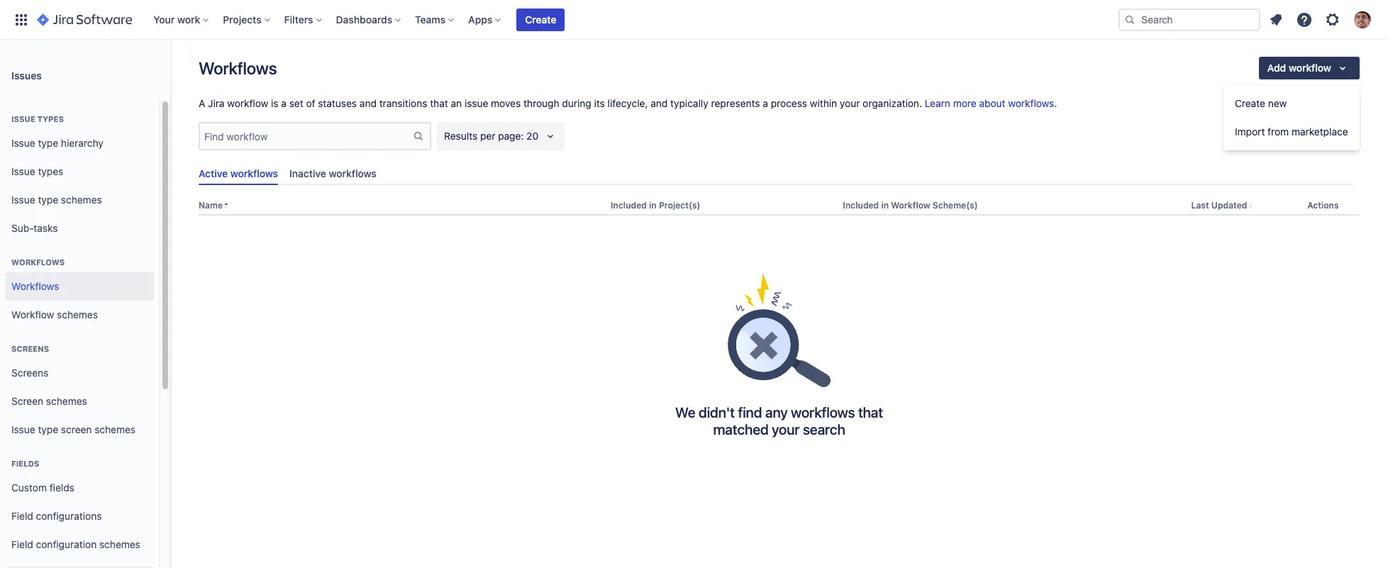 Task type: vqa. For each thing, say whether or not it's contained in the screenshot.
sprints
no



Task type: describe. For each thing, give the bounding box(es) containing it.
add
[[1268, 62, 1287, 74]]

banner containing your work
[[0, 0, 1389, 40]]

schemes inside the workflows group
[[57, 308, 98, 320]]

more
[[953, 97, 977, 109]]

issue for issue type hierarchy
[[11, 137, 35, 149]]

1 a from the left
[[281, 97, 287, 109]]

field for field configurations
[[11, 510, 33, 522]]

issue type hierarchy
[[11, 137, 103, 149]]

Search field
[[1119, 8, 1261, 31]]

fields
[[11, 459, 39, 468]]

type for hierarchy
[[38, 137, 58, 149]]

that inside we didn't find any workflows that matched your search
[[858, 405, 883, 421]]

page:
[[498, 130, 524, 142]]

name button
[[199, 200, 223, 211]]

2 and from the left
[[651, 97, 668, 109]]

create for create
[[525, 13, 557, 25]]

settings image
[[1325, 11, 1342, 28]]

configurations
[[36, 510, 102, 522]]

your
[[153, 13, 175, 25]]

import from marketplace
[[1235, 126, 1348, 138]]

0 vertical spatial workflows
[[199, 58, 277, 78]]

import
[[1235, 126, 1265, 138]]

tab list containing active workflows
[[193, 162, 1360, 185]]

screens for screens group
[[11, 344, 49, 353]]

issue types link
[[6, 158, 154, 186]]

included in project(s)
[[611, 200, 701, 211]]

workflow inside group
[[11, 308, 54, 320]]

field for field configuration schemes
[[11, 538, 33, 550]]

open image
[[542, 128, 559, 145]]

create button
[[517, 8, 565, 31]]

field configurations link
[[6, 502, 154, 531]]

filters
[[284, 13, 313, 25]]

statuses
[[318, 97, 357, 109]]

sub-tasks
[[11, 222, 58, 234]]

types
[[38, 165, 63, 177]]

issue
[[465, 97, 488, 109]]

workflows right "inactive"
[[329, 167, 377, 180]]

last
[[1192, 200, 1209, 211]]

add workflow button
[[1259, 57, 1360, 79]]

last updated button
[[1192, 200, 1248, 211]]

your work button
[[149, 8, 214, 31]]

process
[[771, 97, 807, 109]]

organization.
[[863, 97, 922, 109]]

hierarchy
[[61, 137, 103, 149]]

types
[[37, 114, 64, 123]]

custom fields link
[[6, 474, 154, 502]]

workflow schemes
[[11, 308, 98, 320]]

.
[[1055, 97, 1057, 109]]

through
[[524, 97, 560, 109]]

filters button
[[280, 8, 327, 31]]

issue type schemes link
[[6, 186, 154, 214]]

workflows for the workflows group
[[11, 258, 65, 267]]

issue for issue type schemes
[[11, 193, 35, 205]]

1 and from the left
[[360, 97, 377, 109]]

workflows inside we didn't find any workflows that matched your search
[[791, 405, 855, 421]]

apps
[[468, 13, 493, 25]]

name
[[199, 200, 223, 211]]

configuration
[[36, 538, 97, 550]]

search
[[803, 422, 845, 438]]

from
[[1268, 126, 1289, 138]]

projects button
[[219, 8, 276, 31]]

updated
[[1212, 200, 1248, 211]]

results per page: 20
[[444, 130, 539, 142]]

screens link
[[6, 359, 154, 387]]

0 horizontal spatial workflow
[[227, 97, 268, 109]]

learn more about workflows link
[[925, 97, 1055, 109]]

schemes inside fields group
[[99, 538, 140, 550]]

we
[[675, 405, 696, 421]]

field configuration schemes link
[[6, 531, 154, 559]]

per
[[480, 130, 496, 142]]

in for workflow
[[882, 200, 889, 211]]

inactive
[[290, 167, 326, 180]]

1 horizontal spatial workflow
[[891, 200, 931, 211]]

sub-tasks link
[[6, 214, 154, 243]]

learn
[[925, 97, 951, 109]]

create new
[[1235, 97, 1287, 109]]

custom fields
[[11, 481, 74, 494]]

results
[[444, 130, 478, 142]]

any
[[765, 405, 788, 421]]

find
[[738, 405, 762, 421]]

import from marketplace link
[[1224, 118, 1360, 146]]

sub-
[[11, 222, 34, 234]]

dashboards button
[[332, 8, 407, 31]]

schemes inside "link"
[[61, 193, 102, 205]]

fields
[[49, 481, 74, 494]]

issue type screen schemes
[[11, 423, 136, 435]]

0 vertical spatial that
[[430, 97, 448, 109]]

a
[[199, 97, 205, 109]]

workflows for workflows link
[[11, 280, 59, 292]]

issue for issue types
[[11, 165, 35, 177]]

type for schemes
[[38, 193, 58, 205]]

issue types
[[11, 165, 63, 177]]

matched
[[713, 422, 769, 438]]

issue features group
[[6, 559, 154, 568]]



Task type: locate. For each thing, give the bounding box(es) containing it.
0 horizontal spatial that
[[430, 97, 448, 109]]

0 horizontal spatial included
[[611, 200, 647, 211]]

0 horizontal spatial your
[[772, 422, 800, 438]]

workflow left scheme(s)
[[891, 200, 931, 211]]

included in workflow scheme(s)
[[843, 200, 978, 211]]

within
[[810, 97, 837, 109]]

workflow left is
[[227, 97, 268, 109]]

active
[[199, 167, 228, 180]]

4 issue from the top
[[11, 193, 35, 205]]

screen schemes
[[11, 395, 87, 407]]

1 vertical spatial create
[[1235, 97, 1266, 109]]

0 vertical spatial your
[[840, 97, 860, 109]]

field left the configuration
[[11, 538, 33, 550]]

issue types group
[[6, 99, 154, 247]]

0 vertical spatial workflow
[[891, 200, 931, 211]]

1 horizontal spatial create
[[1235, 97, 1266, 109]]

marketplace
[[1292, 126, 1348, 138]]

workflows up jira
[[199, 58, 277, 78]]

2 screens from the top
[[11, 367, 48, 379]]

2 type from the top
[[38, 193, 58, 205]]

workflow left down icon
[[1289, 62, 1332, 74]]

tab list
[[193, 162, 1360, 185]]

1 in from the left
[[649, 200, 657, 211]]

1 vertical spatial field
[[11, 538, 33, 550]]

2 vertical spatial workflows
[[11, 280, 59, 292]]

issue left types
[[11, 165, 35, 177]]

represents
[[711, 97, 760, 109]]

about
[[979, 97, 1006, 109]]

issue for issue types
[[11, 114, 35, 123]]

your work
[[153, 13, 200, 25]]

0 vertical spatial field
[[11, 510, 33, 522]]

issue type schemes
[[11, 193, 102, 205]]

last updated
[[1192, 200, 1248, 211]]

set
[[289, 97, 303, 109]]

screens up screen
[[11, 367, 48, 379]]

and right statuses
[[360, 97, 377, 109]]

a
[[281, 97, 287, 109], [763, 97, 768, 109]]

scheme(s)
[[933, 200, 978, 211]]

issue type hierarchy link
[[6, 129, 154, 158]]

teams button
[[411, 8, 460, 31]]

search image
[[1125, 14, 1136, 25]]

schemes
[[61, 193, 102, 205], [57, 308, 98, 320], [46, 395, 87, 407], [95, 423, 136, 435], [99, 538, 140, 550]]

your
[[840, 97, 860, 109], [772, 422, 800, 438]]

type up tasks
[[38, 193, 58, 205]]

notifications image
[[1268, 11, 1285, 28]]

1 included from the left
[[611, 200, 647, 211]]

1 field from the top
[[11, 510, 33, 522]]

screens for screens "link"
[[11, 367, 48, 379]]

your right within
[[840, 97, 860, 109]]

didn't
[[699, 405, 735, 421]]

group
[[1224, 85, 1360, 150]]

1 horizontal spatial your
[[840, 97, 860, 109]]

2 issue from the top
[[11, 137, 35, 149]]

1 vertical spatial type
[[38, 193, 58, 205]]

create right apps popup button
[[525, 13, 557, 25]]

1 vertical spatial screens
[[11, 367, 48, 379]]

dashboards
[[336, 13, 392, 25]]

type
[[38, 137, 58, 149], [38, 193, 58, 205], [38, 423, 58, 435]]

workflow inside dropdown button
[[1289, 62, 1332, 74]]

workflow schemes link
[[6, 301, 154, 329]]

we didn't find any workflows that matched your search
[[675, 405, 883, 438]]

your inside we didn't find any workflows that matched your search
[[772, 422, 800, 438]]

schemes right screen
[[95, 423, 136, 435]]

1 horizontal spatial and
[[651, 97, 668, 109]]

group containing create new
[[1224, 85, 1360, 150]]

jira
[[208, 97, 225, 109]]

20
[[527, 130, 539, 142]]

1 issue from the top
[[11, 114, 35, 123]]

workflows link
[[6, 272, 154, 301]]

0 horizontal spatial in
[[649, 200, 657, 211]]

lifecycle,
[[608, 97, 648, 109]]

field
[[11, 510, 33, 522], [11, 538, 33, 550]]

0 horizontal spatial a
[[281, 97, 287, 109]]

issue type screen schemes link
[[6, 416, 154, 444]]

work
[[177, 13, 200, 25]]

type inside issue type screen schemes link
[[38, 423, 58, 435]]

a left process on the right top of page
[[763, 97, 768, 109]]

issue up "sub-"
[[11, 193, 35, 205]]

screen
[[11, 395, 43, 407]]

3 type from the top
[[38, 423, 58, 435]]

2 included from the left
[[843, 200, 879, 211]]

project(s)
[[659, 200, 701, 211]]

1 vertical spatial workflows
[[11, 258, 65, 267]]

issue
[[11, 114, 35, 123], [11, 137, 35, 149], [11, 165, 35, 177], [11, 193, 35, 205], [11, 423, 35, 435]]

in left project(s)
[[649, 200, 657, 211]]

1 horizontal spatial included
[[843, 200, 879, 211]]

included for included in project(s)
[[611, 200, 647, 211]]

1 vertical spatial workflow
[[227, 97, 268, 109]]

issue down issue types
[[11, 137, 35, 149]]

1 horizontal spatial in
[[882, 200, 889, 211]]

screens inside "link"
[[11, 367, 48, 379]]

0 vertical spatial create
[[525, 13, 557, 25]]

issue inside screens group
[[11, 423, 35, 435]]

in left scheme(s)
[[882, 200, 889, 211]]

screens down the workflow schemes
[[11, 344, 49, 353]]

workflows
[[1008, 97, 1055, 109], [230, 167, 278, 180], [329, 167, 377, 180], [791, 405, 855, 421]]

sidebar navigation image
[[155, 57, 186, 85]]

type inside issue type hierarchy link
[[38, 137, 58, 149]]

projects
[[223, 13, 262, 25]]

workflow down workflows link
[[11, 308, 54, 320]]

help image
[[1296, 11, 1313, 28]]

issue inside "link"
[[11, 193, 35, 205]]

a right is
[[281, 97, 287, 109]]

0 horizontal spatial workflow
[[11, 308, 54, 320]]

type for screen
[[38, 423, 58, 435]]

of
[[306, 97, 315, 109]]

moves
[[491, 97, 521, 109]]

1 vertical spatial that
[[858, 405, 883, 421]]

3 issue from the top
[[11, 165, 35, 177]]

jira software image
[[37, 11, 132, 28], [37, 11, 132, 28]]

schemes down workflows link
[[57, 308, 98, 320]]

workflows
[[199, 58, 277, 78], [11, 258, 65, 267], [11, 280, 59, 292]]

is
[[271, 97, 279, 109]]

1 horizontal spatial a
[[763, 97, 768, 109]]

0 vertical spatial workflow
[[1289, 62, 1332, 74]]

workflows right 'active'
[[230, 167, 278, 180]]

1 horizontal spatial workflow
[[1289, 62, 1332, 74]]

workflows up the 'search'
[[791, 405, 855, 421]]

1 vertical spatial workflow
[[11, 308, 54, 320]]

and left typically
[[651, 97, 668, 109]]

your down any
[[772, 422, 800, 438]]

workflows up the workflow schemes
[[11, 280, 59, 292]]

tasks
[[34, 222, 58, 234]]

1 type from the top
[[38, 137, 58, 149]]

workflows inside workflows link
[[11, 280, 59, 292]]

workflows group
[[6, 243, 154, 333]]

apps button
[[464, 8, 507, 31]]

an
[[451, 97, 462, 109]]

inactive workflows
[[290, 167, 377, 180]]

0 horizontal spatial and
[[360, 97, 377, 109]]

included for included in workflow scheme(s)
[[843, 200, 879, 211]]

banner
[[0, 0, 1389, 40]]

2 a from the left
[[763, 97, 768, 109]]

2 vertical spatial type
[[38, 423, 58, 435]]

in for project(s)
[[649, 200, 657, 211]]

5 issue from the top
[[11, 423, 35, 435]]

issue left 'types' at the top of page
[[11, 114, 35, 123]]

schemes up issue features group
[[99, 538, 140, 550]]

create for create new
[[1235, 97, 1266, 109]]

transitions
[[379, 97, 427, 109]]

your profile and settings image
[[1354, 11, 1371, 28]]

type inside issue type schemes "link"
[[38, 193, 58, 205]]

during
[[562, 97, 592, 109]]

screen
[[61, 423, 92, 435]]

1 horizontal spatial that
[[858, 405, 883, 421]]

custom
[[11, 481, 47, 494]]

its
[[594, 97, 605, 109]]

create new link
[[1224, 89, 1360, 118]]

workflows down the sub-tasks
[[11, 258, 65, 267]]

0 vertical spatial type
[[38, 137, 58, 149]]

screens
[[11, 344, 49, 353], [11, 367, 48, 379]]

active workflows
[[199, 167, 278, 180]]

fields group
[[6, 444, 154, 563]]

new
[[1268, 97, 1287, 109]]

2 in from the left
[[882, 200, 889, 211]]

screens group
[[6, 329, 154, 448]]

Find workflow text field
[[200, 126, 413, 146]]

0 vertical spatial screens
[[11, 344, 49, 353]]

2 field from the top
[[11, 538, 33, 550]]

primary element
[[9, 0, 1119, 39]]

issue down screen
[[11, 423, 35, 435]]

issue types
[[11, 114, 64, 123]]

1 screens from the top
[[11, 344, 49, 353]]

appswitcher icon image
[[13, 11, 30, 28]]

workflows right about
[[1008, 97, 1055, 109]]

issue for issue type screen schemes
[[11, 423, 35, 435]]

a jira workflow is a set of statuses and transitions that an issue moves through during its lifecycle, and typically represents a process within your organization. learn more about workflows .
[[199, 97, 1057, 109]]

included
[[611, 200, 647, 211], [843, 200, 879, 211]]

add workflow
[[1268, 62, 1332, 74]]

field down custom
[[11, 510, 33, 522]]

field configurations
[[11, 510, 102, 522]]

0 horizontal spatial create
[[525, 13, 557, 25]]

create left new
[[1235, 97, 1266, 109]]

type left screen
[[38, 423, 58, 435]]

screen schemes link
[[6, 387, 154, 416]]

1 vertical spatial your
[[772, 422, 800, 438]]

schemes up issue type screen schemes in the bottom left of the page
[[46, 395, 87, 407]]

create inside button
[[525, 13, 557, 25]]

down icon image
[[1335, 60, 1352, 77]]

issues
[[11, 69, 42, 81]]

create
[[525, 13, 557, 25], [1235, 97, 1266, 109]]

workflow
[[891, 200, 931, 211], [11, 308, 54, 320]]

schemes down issue types link
[[61, 193, 102, 205]]

type down 'types' at the top of page
[[38, 137, 58, 149]]



